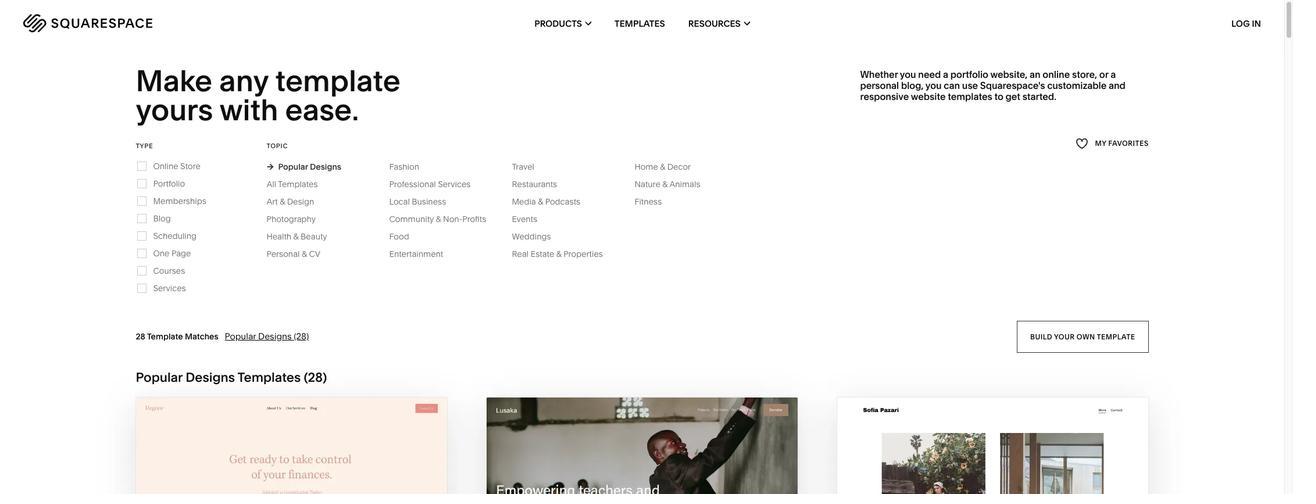 Task type: describe. For each thing, give the bounding box(es) containing it.
resources button
[[689, 0, 750, 47]]

build your own template
[[1031, 332, 1136, 341]]

0 vertical spatial templates
[[615, 18, 665, 29]]

your
[[1055, 332, 1076, 341]]

store,
[[1073, 69, 1098, 80]]

travel link
[[512, 162, 546, 172]]

restaurants
[[512, 179, 558, 190]]

popular designs
[[278, 162, 342, 172]]

health & beauty link
[[267, 231, 339, 242]]

pazari element
[[838, 398, 1149, 495]]

whether you need a portfolio website, an online store, or a personal blog, you can use squarespace's customizable and responsive website templates to get started.
[[861, 69, 1126, 103]]

all
[[267, 179, 276, 190]]

build
[[1031, 332, 1053, 341]]

popular for popular designs (28)
[[225, 331, 256, 342]]

matches
[[185, 332, 219, 342]]

and
[[1109, 80, 1126, 91]]

home & decor
[[635, 162, 691, 172]]

home
[[635, 162, 659, 172]]

1 vertical spatial templates
[[278, 179, 318, 190]]

any
[[219, 63, 269, 99]]

degraw element
[[136, 398, 447, 495]]

media & podcasts link
[[512, 197, 592, 207]]

memberships
[[153, 196, 206, 206]]

courses
[[153, 266, 185, 276]]

personal
[[267, 249, 300, 259]]

art & design link
[[267, 197, 326, 207]]

1 a from the left
[[944, 69, 949, 80]]

animals
[[670, 179, 701, 190]]

home & decor link
[[635, 162, 703, 172]]

popular designs templates ( 28 )
[[136, 370, 327, 386]]

photography link
[[267, 214, 328, 224]]

events
[[512, 214, 538, 224]]

templates
[[948, 91, 993, 103]]

get
[[1006, 91, 1021, 103]]

whether
[[861, 69, 899, 80]]

lusaka image
[[487, 398, 798, 495]]

my favorites
[[1096, 139, 1149, 148]]

pazari image
[[838, 398, 1149, 495]]

or
[[1100, 69, 1109, 80]]

decor
[[668, 162, 691, 172]]

real estate & properties
[[512, 249, 603, 259]]

popular for popular designs
[[278, 162, 308, 172]]

1 horizontal spatial services
[[438, 179, 471, 190]]

template inside 'button'
[[1098, 332, 1136, 341]]

professional services
[[389, 179, 471, 190]]

0 vertical spatial 28
[[136, 332, 145, 342]]

squarespace logo link
[[23, 14, 271, 33]]

customizable
[[1048, 80, 1107, 91]]

& for decor
[[660, 162, 666, 172]]

personal & cv link
[[267, 249, 332, 259]]

community & non-profits link
[[389, 214, 498, 224]]

scheduling
[[153, 231, 197, 241]]

photography
[[267, 214, 316, 224]]

topic
[[267, 142, 288, 150]]

own
[[1077, 332, 1096, 341]]

nature & animals
[[635, 179, 701, 190]]

health
[[267, 231, 292, 242]]

nature & animals link
[[635, 179, 712, 190]]

fashion link
[[389, 162, 431, 172]]

weddings link
[[512, 231, 563, 242]]

& for podcasts
[[538, 197, 544, 207]]

template
[[147, 332, 183, 342]]

fashion
[[389, 162, 419, 172]]

online
[[153, 161, 178, 172]]

portfolio
[[951, 69, 989, 80]]

online store
[[153, 161, 201, 172]]

properties
[[564, 249, 603, 259]]

1 vertical spatial services
[[153, 283, 186, 294]]

(28)
[[294, 331, 309, 342]]

squarespace logo image
[[23, 14, 152, 33]]

with
[[220, 92, 278, 128]]

an
[[1030, 69, 1041, 80]]

fitness
[[635, 197, 662, 207]]

popular designs (28)
[[225, 331, 309, 342]]

website,
[[991, 69, 1028, 80]]

podcasts
[[546, 197, 581, 207]]

travel
[[512, 162, 535, 172]]

can
[[944, 80, 961, 91]]

local
[[389, 197, 410, 207]]

events link
[[512, 214, 549, 224]]

& right estate
[[557, 249, 562, 259]]

need
[[919, 69, 942, 80]]

started.
[[1023, 91, 1057, 103]]

online
[[1043, 69, 1071, 80]]

& for beauty
[[294, 231, 299, 242]]

products
[[535, 18, 582, 29]]

real
[[512, 249, 529, 259]]



Task type: vqa. For each thing, say whether or not it's contained in the screenshot.
topmost Acuity?
no



Task type: locate. For each thing, give the bounding box(es) containing it.
& right the nature
[[663, 179, 668, 190]]

nature
[[635, 179, 661, 190]]

0 horizontal spatial services
[[153, 283, 186, 294]]

products button
[[535, 0, 592, 47]]

1 horizontal spatial designs
[[258, 331, 292, 342]]

1 horizontal spatial template
[[1098, 332, 1136, 341]]

& right health
[[294, 231, 299, 242]]

ease.
[[285, 92, 359, 128]]

my
[[1096, 139, 1107, 148]]

website
[[911, 91, 946, 103]]

2 vertical spatial designs
[[186, 370, 235, 386]]

1 vertical spatial template
[[1098, 332, 1136, 341]]

& left cv
[[302, 249, 307, 259]]

designs left '(28)' on the bottom left
[[258, 331, 292, 342]]

favorites
[[1109, 139, 1149, 148]]

art
[[267, 197, 278, 207]]

& left the non-
[[436, 214, 441, 224]]

)
[[323, 370, 327, 386]]

media & podcasts
[[512, 197, 581, 207]]

local business link
[[389, 197, 458, 207]]

degraw image
[[136, 398, 447, 495]]

lusaka element
[[487, 398, 798, 495]]

estate
[[531, 249, 555, 259]]

1 vertical spatial designs
[[258, 331, 292, 342]]

popular designs link
[[267, 162, 342, 172]]

template
[[275, 63, 401, 99], [1098, 332, 1136, 341]]

2 horizontal spatial popular
[[278, 162, 308, 172]]

designs for popular designs (28)
[[258, 331, 292, 342]]

a right "or"
[[1111, 69, 1117, 80]]

0 vertical spatial template
[[275, 63, 401, 99]]

designs for popular designs templates ( 28 )
[[186, 370, 235, 386]]

log             in
[[1232, 18, 1262, 29]]

blog
[[153, 213, 171, 224]]

popular up all templates
[[278, 162, 308, 172]]

real estate & properties link
[[512, 249, 615, 259]]

beauty
[[301, 231, 327, 242]]

2 horizontal spatial designs
[[310, 162, 342, 172]]

my favorites link
[[1077, 136, 1149, 152]]

use
[[963, 80, 979, 91]]

0 horizontal spatial designs
[[186, 370, 235, 386]]

2 a from the left
[[1111, 69, 1117, 80]]

0 vertical spatial designs
[[310, 162, 342, 172]]

community
[[389, 214, 434, 224]]

local business
[[389, 197, 446, 207]]

& right 'art'
[[280, 197, 285, 207]]

personal
[[861, 80, 900, 91]]

type
[[136, 142, 153, 150]]

all templates
[[267, 179, 318, 190]]

28 down '(28)' on the bottom left
[[308, 370, 323, 386]]

1 horizontal spatial you
[[926, 80, 942, 91]]

0 horizontal spatial a
[[944, 69, 949, 80]]

popular down template
[[136, 370, 183, 386]]

professional services link
[[389, 179, 483, 190]]

designs up all templates link
[[310, 162, 342, 172]]

weddings
[[512, 231, 551, 242]]

28 left template
[[136, 332, 145, 342]]

& for non-
[[436, 214, 441, 224]]

1 horizontal spatial 28
[[308, 370, 323, 386]]

2 vertical spatial popular
[[136, 370, 183, 386]]

& right the "home"
[[660, 162, 666, 172]]

& for cv
[[302, 249, 307, 259]]

page
[[172, 248, 191, 259]]

1 horizontal spatial popular
[[225, 331, 256, 342]]

log
[[1232, 18, 1251, 29]]

templates link
[[615, 0, 665, 47]]

services
[[438, 179, 471, 190], [153, 283, 186, 294]]

a
[[944, 69, 949, 80], [1111, 69, 1117, 80]]

restaurants link
[[512, 179, 569, 190]]

2 vertical spatial templates
[[238, 370, 301, 386]]

art & design
[[267, 197, 314, 207]]

0 vertical spatial popular
[[278, 162, 308, 172]]

yours
[[136, 92, 213, 128]]

entertainment link
[[389, 249, 455, 259]]

designs down matches
[[186, 370, 235, 386]]

services down the "courses"
[[153, 283, 186, 294]]

0 horizontal spatial template
[[275, 63, 401, 99]]

28 template matches
[[136, 332, 219, 342]]

resources
[[689, 18, 741, 29]]

to
[[995, 91, 1004, 103]]

designs
[[310, 162, 342, 172], [258, 331, 292, 342], [186, 370, 235, 386]]

designs for popular designs
[[310, 162, 342, 172]]

(
[[304, 370, 308, 386]]

food link
[[389, 231, 421, 242]]

in
[[1253, 18, 1262, 29]]

popular right matches
[[225, 331, 256, 342]]

template inside make any template yours with ease.
[[275, 63, 401, 99]]

0 vertical spatial services
[[438, 179, 471, 190]]

squarespace's
[[981, 80, 1046, 91]]

& for design
[[280, 197, 285, 207]]

templates
[[615, 18, 665, 29], [278, 179, 318, 190], [238, 370, 301, 386]]

one
[[153, 248, 170, 259]]

you left need
[[901, 69, 917, 80]]

28
[[136, 332, 145, 342], [308, 370, 323, 386]]

business
[[412, 197, 446, 207]]

services up business
[[438, 179, 471, 190]]

0 horizontal spatial popular
[[136, 370, 183, 386]]

non-
[[443, 214, 463, 224]]

community & non-profits
[[389, 214, 487, 224]]

entertainment
[[389, 249, 443, 259]]

1 horizontal spatial a
[[1111, 69, 1117, 80]]

you left the can
[[926, 80, 942, 91]]

popular
[[278, 162, 308, 172], [225, 331, 256, 342], [136, 370, 183, 386]]

portfolio
[[153, 178, 185, 189]]

make any template yours with ease.
[[136, 63, 407, 128]]

make
[[136, 63, 213, 99]]

0 horizontal spatial 28
[[136, 332, 145, 342]]

0 horizontal spatial you
[[901, 69, 917, 80]]

1 vertical spatial popular
[[225, 331, 256, 342]]

&
[[660, 162, 666, 172], [663, 179, 668, 190], [280, 197, 285, 207], [538, 197, 544, 207], [436, 214, 441, 224], [294, 231, 299, 242], [302, 249, 307, 259], [557, 249, 562, 259]]

blog,
[[902, 80, 924, 91]]

popular for popular designs templates ( 28 )
[[136, 370, 183, 386]]

& for animals
[[663, 179, 668, 190]]

health & beauty
[[267, 231, 327, 242]]

responsive
[[861, 91, 909, 103]]

profits
[[463, 214, 487, 224]]

food
[[389, 231, 409, 242]]

a right need
[[944, 69, 949, 80]]

professional
[[389, 179, 436, 190]]

& right media
[[538, 197, 544, 207]]

fitness link
[[635, 197, 674, 207]]

1 vertical spatial 28
[[308, 370, 323, 386]]



